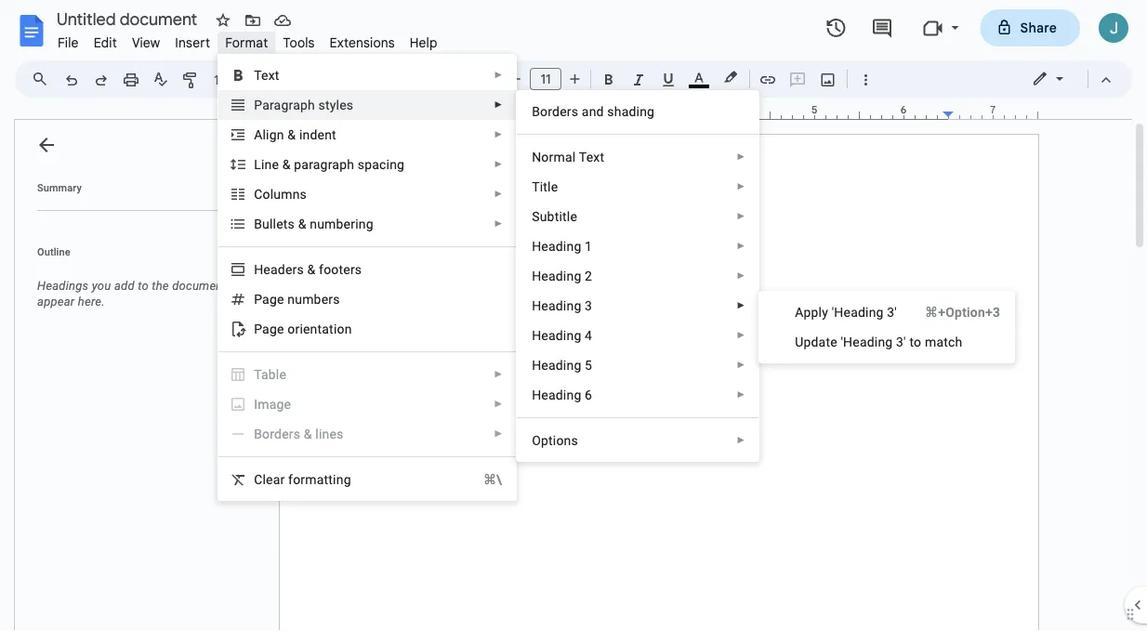 Task type: describe. For each thing, give the bounding box(es) containing it.
o
[[532, 433, 541, 448]]

application containing share
[[0, 0, 1147, 631]]

6
[[585, 387, 592, 403]]

shading
[[607, 104, 655, 119]]

► inside the table menu item
[[494, 369, 503, 380]]

3' for u pdate 'heading 3' to match
[[896, 334, 906, 350]]

spacing
[[358, 157, 405, 172]]

table 2 element
[[254, 367, 292, 382]]

headers & footers h element
[[254, 262, 368, 277]]

image m element
[[254, 397, 297, 412]]

t
[[283, 216, 288, 232]]

& for lign
[[288, 127, 296, 142]]

b orders and shading
[[532, 104, 655, 119]]

c
[[254, 472, 263, 487]]

s for t
[[288, 216, 295, 232]]

4
[[585, 328, 592, 343]]

styles
[[319, 97, 354, 113]]

page n u mbers
[[254, 292, 340, 307]]

l
[[254, 157, 261, 172]]

headings you add to the document will appear here.
[[37, 279, 248, 309]]

ptions
[[541, 433, 578, 448]]

s for n
[[300, 186, 307, 202]]

menu item containing i
[[219, 390, 516, 419]]

you
[[92, 279, 111, 293]]

view
[[132, 34, 160, 51]]

numbering
[[310, 216, 374, 232]]

insert menu item
[[168, 32, 218, 53]]

⌘+option+3
[[925, 305, 1001, 320]]

s ubtitle
[[532, 209, 577, 224]]

Rename text field
[[50, 7, 208, 30]]

borders and shading b element
[[532, 104, 660, 119]]

i m age
[[254, 397, 291, 412]]

itle
[[540, 179, 558, 194]]

the
[[152, 279, 169, 293]]

t itle
[[532, 179, 558, 194]]

extensions menu item
[[322, 32, 402, 53]]

align & indent a element
[[254, 127, 342, 142]]

orientation
[[288, 321, 352, 337]]

eaders
[[263, 262, 304, 277]]

insert
[[175, 34, 210, 51]]

n for u
[[288, 292, 295, 307]]

headings
[[37, 279, 89, 293]]

Menus field
[[23, 66, 64, 92]]

borders & lines menu item
[[219, 419, 516, 449]]

footers
[[319, 262, 362, 277]]

match
[[925, 334, 963, 350]]

share
[[1021, 20, 1057, 36]]

heading 3 3 element
[[532, 298, 598, 313]]

tools menu item
[[276, 32, 322, 53]]

text s element
[[254, 67, 285, 83]]

to inside menu
[[910, 334, 922, 350]]

highlight color image
[[721, 66, 741, 88]]

heading 1
[[532, 239, 592, 254]]

a pply 'heading 3'
[[795, 305, 897, 320]]

and
[[582, 104, 604, 119]]

heading 2 2 element
[[532, 268, 598, 284]]

format
[[225, 34, 268, 51]]

edit menu item
[[86, 32, 124, 53]]

options o element
[[532, 433, 584, 448]]

u
[[795, 334, 804, 350]]

Star checkbox
[[210, 7, 236, 33]]

Zoom text field
[[209, 67, 254, 93]]

will
[[230, 279, 248, 293]]

n
[[532, 149, 542, 165]]

& for eaders
[[307, 262, 316, 277]]

borders
[[254, 426, 300, 442]]

heading for heading 3
[[532, 298, 582, 313]]

heading 2
[[532, 268, 592, 284]]

formatting
[[288, 472, 351, 487]]

3' for a pply 'heading 3'
[[887, 305, 897, 320]]

indent
[[299, 127, 336, 142]]

heading for heading 1
[[532, 239, 582, 254]]

n ormal text
[[532, 149, 605, 165]]

3
[[585, 298, 592, 313]]

columns n element
[[254, 186, 312, 202]]

heading 4 4 element
[[532, 328, 598, 343]]

here.
[[78, 295, 105, 309]]

p aragraph styles
[[254, 97, 354, 113]]

page for page orientation
[[254, 321, 284, 337]]

a lign & indent
[[254, 127, 336, 142]]

help
[[410, 34, 438, 51]]

left margin image
[[280, 105, 374, 119]]

file
[[58, 34, 79, 51]]

lines
[[316, 426, 344, 442]]

outline
[[37, 246, 70, 258]]

ormal
[[542, 149, 576, 165]]

h eaders & footers
[[254, 262, 362, 277]]

ubtitle
[[540, 209, 577, 224]]

heading 1 1 element
[[532, 239, 598, 254]]

view menu item
[[124, 32, 168, 53]]

borders & lines
[[254, 426, 344, 442]]

page orientation 3 element
[[254, 321, 358, 337]]

page for page n u mbers
[[254, 292, 284, 307]]

menu containing b
[[516, 90, 760, 462]]

heading 6 6 element
[[532, 387, 598, 403]]

paragraph
[[294, 157, 354, 172]]

bullets & numbering t element
[[254, 216, 379, 232]]

1 vertical spatial text
[[579, 149, 605, 165]]

document
[[172, 279, 227, 293]]

p
[[254, 97, 262, 113]]

ine
[[261, 157, 279, 172]]

n for s
[[293, 186, 300, 202]]

page numbers u element
[[254, 292, 346, 307]]

l ine & paragraph spacing
[[254, 157, 405, 172]]



Task type: locate. For each thing, give the bounding box(es) containing it.
colum n s
[[254, 186, 307, 202]]

& right t
[[298, 216, 306, 232]]

menu item
[[219, 390, 516, 419]]

s right 'colum'
[[300, 186, 307, 202]]

s right bulle
[[288, 216, 295, 232]]

aragraph
[[262, 97, 315, 113]]

menu bar containing file
[[50, 24, 445, 55]]

1 horizontal spatial s
[[300, 186, 307, 202]]

t
[[532, 179, 540, 194]]

s
[[300, 186, 307, 202], [288, 216, 295, 232]]

page down page n u mbers at the left top of page
[[254, 321, 284, 337]]

►
[[494, 70, 503, 80], [494, 99, 503, 110], [494, 129, 503, 140], [737, 152, 746, 162], [494, 159, 503, 170], [737, 181, 746, 192], [494, 189, 503, 199], [737, 211, 746, 222], [494, 219, 503, 229], [737, 241, 746, 252], [737, 271, 746, 281], [737, 300, 746, 311], [737, 330, 746, 341], [737, 360, 746, 371], [494, 369, 503, 380], [737, 390, 746, 400], [494, 399, 503, 410], [494, 429, 503, 439], [737, 435, 746, 446]]

table menu item
[[219, 360, 516, 390]]

heading up heading 6
[[532, 358, 582, 373]]

0 horizontal spatial a
[[254, 127, 263, 142]]

1 horizontal spatial to
[[910, 334, 922, 350]]

5 heading from the top
[[532, 358, 582, 373]]

heading down the heading 5 at bottom
[[532, 387, 582, 403]]

outline heading
[[15, 245, 268, 271]]

o ptions
[[532, 433, 578, 448]]

age
[[269, 397, 291, 412]]

heading
[[532, 239, 582, 254], [532, 268, 582, 284], [532, 298, 582, 313], [532, 328, 582, 343], [532, 358, 582, 373], [532, 387, 582, 403]]

appear
[[37, 295, 75, 309]]

1 vertical spatial n
[[288, 292, 295, 307]]

text
[[254, 67, 279, 83], [579, 149, 605, 165]]

pply
[[804, 305, 829, 320]]

0 horizontal spatial s
[[288, 216, 295, 232]]

heading down the subtitle s element
[[532, 239, 582, 254]]

1 vertical spatial 3'
[[896, 334, 906, 350]]

& right eaders
[[307, 262, 316, 277]]

right margin image
[[944, 105, 1038, 119]]

summary
[[37, 182, 82, 193]]

'heading
[[832, 305, 884, 320], [841, 334, 893, 350]]

line & paragraph spacing l element
[[254, 157, 410, 172]]

heading for heading 6
[[532, 387, 582, 403]]

heading 6
[[532, 387, 592, 403]]

menu containing text
[[218, 54, 517, 501]]

tools
[[283, 34, 315, 51]]

borders & lines q element
[[254, 426, 349, 442]]

'heading for pply
[[832, 305, 884, 320]]

3' up update 'heading 3' to match u element
[[887, 305, 897, 320]]

summary heading
[[37, 180, 82, 195]]

c lear formatting
[[254, 472, 351, 487]]

2 page from the top
[[254, 321, 284, 337]]

menu bar inside menu bar banner
[[50, 24, 445, 55]]

5
[[585, 358, 592, 373]]

orders
[[540, 104, 579, 119]]

⌘backslash element
[[461, 471, 502, 489]]

title t element
[[532, 179, 564, 194]]

0 horizontal spatial to
[[138, 279, 149, 293]]

bulle
[[254, 216, 283, 232]]

file menu item
[[50, 32, 86, 53]]

1 vertical spatial s
[[288, 216, 295, 232]]

mode and view toolbar
[[1018, 60, 1121, 98]]

1 vertical spatial to
[[910, 334, 922, 350]]

insert image image
[[818, 66, 839, 92]]

1 horizontal spatial a
[[795, 305, 804, 320]]

1 heading from the top
[[532, 239, 582, 254]]

heading up heading 3
[[532, 268, 582, 284]]

a up u
[[795, 305, 804, 320]]

add
[[114, 279, 135, 293]]

lign
[[263, 127, 284, 142]]

Zoom field
[[206, 66, 276, 94]]

1 page from the top
[[254, 292, 284, 307]]

a down p on the left top of page
[[254, 127, 263, 142]]

6 heading from the top
[[532, 387, 582, 403]]

⌘+option+3 element
[[903, 303, 1001, 322]]

update 'heading 3' to match u element
[[795, 334, 968, 350]]

& right ine
[[282, 157, 291, 172]]

0 vertical spatial s
[[300, 186, 307, 202]]

share button
[[981, 9, 1080, 46]]

normal text n element
[[532, 149, 610, 165]]

pdate
[[804, 334, 838, 350]]

application
[[0, 0, 1147, 631]]

b
[[532, 104, 540, 119]]

⌘\
[[483, 472, 502, 487]]

& right lign
[[288, 127, 296, 142]]

text up p on the left top of page
[[254, 67, 279, 83]]

4 heading from the top
[[532, 328, 582, 343]]

m
[[258, 397, 269, 412]]

format menu item
[[218, 32, 276, 53]]

& inside borders & lines menu item
[[304, 426, 312, 442]]

heading down heading 2
[[532, 298, 582, 313]]

u pdate 'heading 3' to match
[[795, 334, 963, 350]]

3'
[[887, 305, 897, 320], [896, 334, 906, 350]]

1
[[585, 239, 592, 254]]

u
[[295, 292, 302, 307]]

heading up the heading 5 at bottom
[[532, 328, 582, 343]]

'heading up u pdate 'heading 3' to match
[[832, 305, 884, 320]]

1 horizontal spatial text
[[579, 149, 605, 165]]

0 vertical spatial page
[[254, 292, 284, 307]]

document outline element
[[15, 120, 268, 631]]

2
[[585, 268, 592, 284]]

heading for heading 2
[[532, 268, 582, 284]]

&
[[288, 127, 296, 142], [282, 157, 291, 172], [298, 216, 306, 232], [307, 262, 316, 277], [304, 426, 312, 442]]

h
[[254, 262, 263, 277]]

0 vertical spatial a
[[254, 127, 263, 142]]

Font size field
[[530, 68, 569, 91]]

to
[[138, 279, 149, 293], [910, 334, 922, 350]]

menu
[[218, 54, 517, 501], [516, 90, 760, 462], [759, 291, 1015, 364]]

0 vertical spatial 'heading
[[832, 305, 884, 320]]

mbers
[[302, 292, 340, 307]]

a for pply
[[795, 305, 804, 320]]

page left u at the left of page
[[254, 292, 284, 307]]

colum
[[254, 186, 293, 202]]

'heading for pdate
[[841, 334, 893, 350]]

to left the
[[138, 279, 149, 293]]

heading for heading 5
[[532, 358, 582, 373]]

0 vertical spatial 3'
[[887, 305, 897, 320]]

to left the match
[[910, 334, 922, 350]]

i
[[254, 397, 258, 412]]

0 horizontal spatial text
[[254, 67, 279, 83]]

heading 3
[[532, 298, 592, 313]]

1 vertical spatial 'heading
[[841, 334, 893, 350]]

menu bar banner
[[0, 0, 1147, 631]]

heading 5
[[532, 358, 592, 373]]

n up bulle t s & numbering
[[293, 186, 300, 202]]

heading 5 5 element
[[532, 358, 598, 373]]

table
[[254, 367, 286, 382]]

menu containing a
[[759, 291, 1015, 364]]

Font size text field
[[531, 68, 561, 90]]

& left lines at the left bottom
[[304, 426, 312, 442]]

text right ormal
[[579, 149, 605, 165]]

a
[[254, 127, 263, 142], [795, 305, 804, 320]]

& for ine
[[282, 157, 291, 172]]

n left mbers
[[288, 292, 295, 307]]

1 vertical spatial page
[[254, 321, 284, 337]]

► inside borders & lines menu item
[[494, 429, 503, 439]]

text color image
[[689, 66, 709, 88]]

s
[[532, 209, 540, 224]]

page orientation
[[254, 321, 352, 337]]

n
[[293, 186, 300, 202], [288, 292, 295, 307]]

lear
[[263, 472, 285, 487]]

0 vertical spatial to
[[138, 279, 149, 293]]

0 vertical spatial n
[[293, 186, 300, 202]]

edit
[[94, 34, 117, 51]]

2 heading from the top
[[532, 268, 582, 284]]

1 vertical spatial a
[[795, 305, 804, 320]]

0 vertical spatial text
[[254, 67, 279, 83]]

page
[[254, 292, 284, 307], [254, 321, 284, 337]]

heading 4
[[532, 328, 592, 343]]

help menu item
[[402, 32, 445, 53]]

a for lign
[[254, 127, 263, 142]]

3 heading from the top
[[532, 298, 582, 313]]

3' left the match
[[896, 334, 906, 350]]

menu bar
[[50, 24, 445, 55]]

to inside headings you add to the document will appear here.
[[138, 279, 149, 293]]

bulle t s & numbering
[[254, 216, 374, 232]]

subtitle s element
[[532, 209, 583, 224]]

apply 'heading 3' a element
[[795, 305, 903, 320]]

'heading down apply 'heading 3' a element
[[841, 334, 893, 350]]

heading for heading 4
[[532, 328, 582, 343]]

clear formatting c element
[[254, 472, 357, 487]]

main toolbar
[[55, 0, 881, 385]]

extensions
[[330, 34, 395, 51]]

paragraph styles p element
[[254, 97, 359, 113]]



Task type: vqa. For each thing, say whether or not it's contained in the screenshot.


